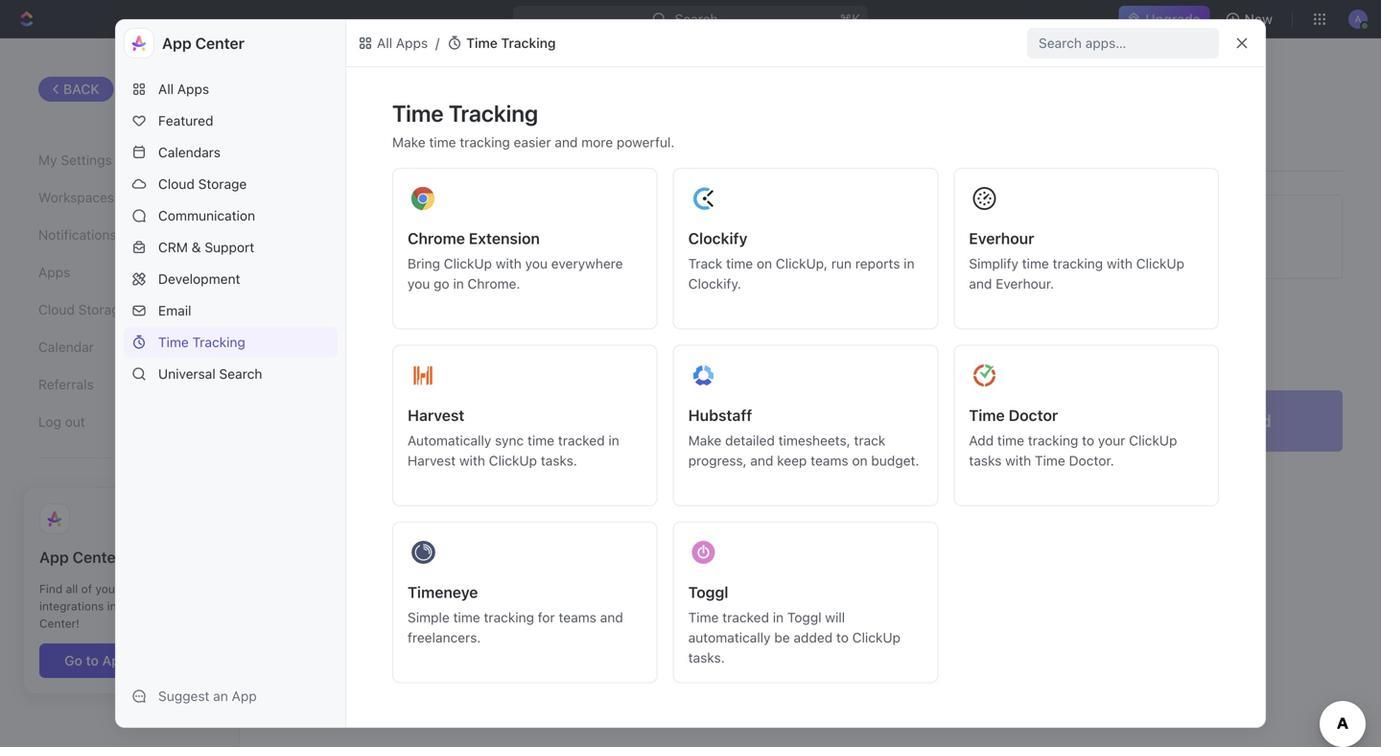 Task type: locate. For each thing, give the bounding box(es) containing it.
0 horizontal spatial all apps link
[[124, 74, 338, 105]]

time tracking dialog
[[115, 19, 1266, 728]]

0 vertical spatial on
[[757, 256, 772, 271]]

0 vertical spatial teams
[[811, 453, 848, 468]]

0 vertical spatial toggl
[[688, 583, 728, 601]]

1 horizontal spatial cloud
[[158, 176, 195, 192]]

all for the right all apps link
[[377, 35, 392, 51]]

workspace inside button
[[332, 410, 418, 431]]

time up 'freelancers.'
[[453, 609, 480, 625]]

cloud
[[158, 176, 195, 192], [38, 302, 75, 318]]

and for timeneye
[[600, 609, 623, 625]]

0 horizontal spatial all
[[66, 582, 78, 596]]

time tracking link
[[124, 327, 338, 358]]

time up everhour.
[[1022, 256, 1049, 271]]

0 horizontal spatial center
[[73, 548, 122, 567]]

tasks.
[[541, 453, 577, 468], [688, 650, 725, 666]]

workspace
[[278, 75, 379, 99], [454, 303, 534, 321], [332, 410, 418, 431]]

simple
[[408, 609, 450, 625]]

go to app center
[[64, 653, 174, 669]]

time tracking make time tracking easier and more powerful.
[[392, 100, 675, 150]]

progress,
[[688, 453, 747, 468]]

all for all apps link to the bottom
[[158, 81, 174, 97]]

tracking up everhour.
[[1053, 256, 1103, 271]]

time right sync
[[527, 433, 554, 448]]

1 horizontal spatial all
[[377, 35, 392, 51]]

1 horizontal spatial all
[[633, 325, 646, 339]]

teams inside timeneye simple time tracking for teams and freelancers.
[[559, 609, 596, 625]]

all
[[377, 35, 392, 51], [158, 81, 174, 97]]

2 vertical spatial center
[[131, 653, 174, 669]]

universal search
[[158, 366, 262, 382]]

chrome
[[408, 229, 465, 247]]

1 vertical spatial center
[[73, 548, 122, 567]]

workspace right delete
[[332, 410, 418, 431]]

in inside clockify track time on clickup, run reports in clockify.
[[904, 256, 915, 271]]

and inside everhour simplify time tracking with clickup and everhour.
[[969, 276, 992, 292]]

on down track
[[852, 453, 868, 468]]

and
[[555, 134, 578, 150], [601, 241, 622, 256], [969, 276, 992, 292], [750, 453, 773, 468], [152, 582, 172, 596], [600, 609, 623, 625]]

cloud storage up calendar
[[38, 302, 127, 318]]

timesheets,
[[778, 433, 850, 448]]

tracked inside harvest automatically sync time tracked in harvest with clickup tasks.
[[558, 433, 605, 448]]

center inside button
[[131, 653, 174, 669]]

all apps left the /
[[377, 35, 428, 51]]

1 vertical spatial for
[[538, 609, 555, 625]]

make down workspace settings
[[392, 134, 425, 150]]

layout
[[537, 303, 586, 321]]

to down will in the bottom right of the page
[[836, 630, 849, 645]]

harvest automatically sync time tracked in harvest with clickup tasks.
[[408, 406, 619, 468]]

all apps link left the /
[[354, 32, 432, 55]]

chrome extension bring clickup with you everywhere you go in chrome.
[[408, 229, 623, 292]]

with inside harvest automatically sync time tracked in harvest with clickup tasks.
[[459, 453, 485, 468]]

0 vertical spatial all
[[377, 35, 392, 51]]

tracking inside time tracking make time tracking easier and more powerful.
[[449, 100, 538, 127]]

apps left the /
[[396, 35, 428, 51]]

your up the doctor.
[[1098, 433, 1125, 448]]

tracked up automatically
[[722, 609, 769, 625]]

cloud storage link
[[124, 169, 338, 199], [38, 294, 200, 326]]

0 horizontal spatial settings
[[61, 152, 112, 168]]

your left brand at the left of page
[[459, 241, 485, 256]]

2 vertical spatial apps
[[38, 264, 70, 280]]

your right of
[[95, 582, 119, 596]]

your inside the time doctor add time tracking to your clickup tasks with time doctor.
[[1098, 433, 1125, 448]]

to inside the time doctor add time tracking to your clickup tasks with time doctor.
[[1082, 433, 1094, 448]]

1 vertical spatial settings
[[61, 152, 112, 168]]

1 vertical spatial you
[[408, 276, 430, 292]]

time tracking
[[466, 35, 556, 51], [158, 334, 245, 350]]

center up suggest
[[131, 653, 174, 669]]

keep
[[777, 453, 807, 468]]

out
[[65, 414, 85, 430]]

designed
[[700, 325, 754, 339]]

notifications
[[38, 227, 117, 243]]

1 horizontal spatial make
[[688, 433, 721, 448]]

0 vertical spatial you
[[525, 256, 548, 271]]

you right brand at the left of page
[[525, 256, 548, 271]]

an
[[213, 688, 228, 704]]

1 horizontal spatial tracked
[[722, 609, 769, 625]]

0 vertical spatial cloud
[[158, 176, 195, 192]]

2 harvest from the top
[[408, 453, 456, 468]]

bring
[[408, 256, 440, 271]]

time down workspace settings
[[392, 100, 444, 127]]

all apps for all apps link to the bottom
[[158, 81, 209, 97]]

app center up of
[[39, 548, 122, 567]]

run
[[831, 256, 852, 271]]

clickup,
[[776, 256, 828, 271]]

to right go
[[86, 653, 99, 669]]

time up automatically
[[688, 609, 719, 625]]

my
[[38, 152, 57, 168]]

1 horizontal spatial tasks.
[[688, 650, 725, 666]]

to up the doctor.
[[1082, 433, 1094, 448]]

2 vertical spatial your
[[95, 582, 119, 596]]

cloud storage
[[158, 176, 247, 192], [38, 302, 127, 318]]

with inside white label skin clickup with your brand colors, logo, and a custom url.
[[432, 241, 456, 256]]

all right show
[[633, 325, 646, 339]]

1 vertical spatial workspace
[[454, 303, 534, 321]]

cloud down calendars on the top left of the page
[[158, 176, 195, 192]]

1 vertical spatial tracking
[[449, 100, 538, 127]]

0 vertical spatial time tracking
[[466, 35, 556, 51]]

0 horizontal spatial apps
[[38, 264, 70, 280]]

1 horizontal spatial apps
[[177, 81, 209, 97]]

time up clockify.
[[726, 256, 753, 271]]

everhour simplify time tracking with clickup and everhour.
[[969, 229, 1184, 292]]

1 horizontal spatial storage
[[198, 176, 247, 192]]

1 horizontal spatial your
[[459, 241, 485, 256]]

time inside time tracking make time tracking easier and more powerful.
[[429, 134, 456, 150]]

time inside everhour simplify time tracking with clickup and everhour.
[[1022, 256, 1049, 271]]

cloud storage link up communication link
[[124, 169, 338, 199]]

cloud storage inside time tracking dialog
[[158, 176, 247, 192]]

white
[[355, 218, 399, 237]]

back
[[63, 81, 99, 97]]

in inside toggl time tracked in toggl will automatically be added to clickup tasks.
[[773, 609, 784, 625]]

with inside chrome extension bring clickup with you everywhere you go in chrome.
[[496, 256, 522, 271]]

2 horizontal spatial your
[[1098, 433, 1125, 448]]

cloud up calendar
[[38, 302, 75, 318]]

tracked right sync
[[558, 433, 605, 448]]

toggl
[[688, 583, 728, 601], [787, 609, 821, 625]]

Search apps… field
[[1039, 32, 1211, 55]]

1 vertical spatial time tracking
[[158, 334, 245, 350]]

1 vertical spatial all
[[66, 582, 78, 596]]

for inside timeneye simple time tracking for teams and freelancers.
[[538, 609, 555, 625]]

0 horizontal spatial your
[[95, 582, 119, 596]]

and for time
[[555, 134, 578, 150]]

0 vertical spatial tasks.
[[541, 453, 577, 468]]

0 horizontal spatial cloud storage
[[38, 302, 127, 318]]

everywhere
[[551, 256, 623, 271]]

harvest up "automatically"
[[408, 406, 465, 424]]

app up featured
[[162, 34, 192, 52]]

tracking down doctor
[[1028, 433, 1078, 448]]

1 horizontal spatial for
[[757, 325, 773, 339]]

1 vertical spatial harvest
[[408, 453, 456, 468]]

be
[[774, 630, 790, 645]]

0 vertical spatial storage
[[198, 176, 247, 192]]

delete
[[278, 410, 328, 431]]

everhour.
[[996, 276, 1054, 292]]

make up progress,
[[688, 433, 721, 448]]

and inside find all of your apps and integrations in our new app center!
[[152, 582, 172, 596]]

1 vertical spatial teams
[[559, 609, 596, 625]]

app right new
[[166, 600, 188, 613]]

1 horizontal spatial cloud storage
[[158, 176, 247, 192]]

0 horizontal spatial you
[[408, 276, 430, 292]]

0 horizontal spatial make
[[392, 134, 425, 150]]

center
[[195, 34, 245, 52], [73, 548, 122, 567], [131, 653, 174, 669]]

tracking up universal search
[[192, 334, 245, 350]]

settings right the "my"
[[61, 152, 112, 168]]

1 vertical spatial toggl
[[787, 609, 821, 625]]

time right the add
[[997, 433, 1024, 448]]

settings for workspace settings
[[384, 75, 459, 99]]

apps for all apps link to the bottom
[[177, 81, 209, 97]]

⌘k
[[839, 11, 860, 27]]

clickup inside harvest automatically sync time tracked in harvest with clickup tasks.
[[489, 453, 537, 468]]

1 vertical spatial cloud storage
[[38, 302, 127, 318]]

1 vertical spatial your
[[1098, 433, 1125, 448]]

all up featured
[[158, 81, 174, 97]]

cloud inside time tracking dialog
[[158, 176, 195, 192]]

workspaces link
[[38, 181, 200, 214]]

1 vertical spatial tracked
[[722, 609, 769, 625]]

and inside hubstaff make detailed timesheets, track progress, and keep teams on budget.
[[750, 453, 773, 468]]

clickup inside the time doctor add time tracking to your clickup tasks with time doctor.
[[1129, 433, 1177, 448]]

center!
[[39, 617, 79, 630]]

settings
[[384, 75, 459, 99], [61, 152, 112, 168]]

find
[[39, 582, 63, 596]]

workspace inside personal workspace layout time to collaborate? turn this off to show all features designed for team productivity.
[[454, 303, 534, 321]]

automatically
[[688, 630, 771, 645]]

toggl up automatically
[[688, 583, 728, 601]]

2 vertical spatial workspace
[[332, 410, 418, 431]]

time tracking right l_lxf image
[[466, 35, 556, 51]]

doctor
[[1009, 406, 1058, 424]]

0 horizontal spatial tasks.
[[541, 453, 577, 468]]

all apps link up featured link
[[124, 74, 338, 105]]

all left of
[[66, 582, 78, 596]]

1 horizontal spatial settings
[[384, 75, 459, 99]]

center up featured link
[[195, 34, 245, 52]]

crm & support link
[[124, 232, 338, 263]]

and inside timeneye simple time tracking for teams and freelancers.
[[600, 609, 623, 625]]

time inside harvest automatically sync time tracked in harvest with clickup tasks.
[[527, 433, 554, 448]]

1 horizontal spatial on
[[852, 453, 868, 468]]

back link
[[38, 77, 114, 102]]

clockify track time on clickup, run reports in clockify.
[[688, 229, 915, 292]]

time down the personal
[[388, 325, 417, 339]]

in
[[904, 256, 915, 271], [453, 276, 464, 292], [608, 433, 619, 448], [107, 600, 117, 613], [773, 609, 784, 625]]

workspace for personal workspace layout time to collaborate? turn this off to show all features designed for team productivity.
[[454, 303, 534, 321]]

find all of your apps and integrations in our new app center!
[[39, 582, 188, 630]]

1 vertical spatial all
[[158, 81, 174, 97]]

2 horizontal spatial apps
[[396, 35, 428, 51]]

and inside time tracking make time tracking easier and more powerful.
[[555, 134, 578, 150]]

go
[[434, 276, 449, 292]]

storage down calendars link
[[198, 176, 247, 192]]

white label skin clickup with your brand colors, logo, and a custom url.
[[355, 218, 710, 256]]

1 horizontal spatial teams
[[811, 453, 848, 468]]

0 horizontal spatial all
[[158, 81, 174, 97]]

will
[[825, 609, 845, 625]]

on inside hubstaff make detailed timesheets, track progress, and keep teams on budget.
[[852, 453, 868, 468]]

crm
[[158, 239, 188, 255]]

1 vertical spatial storage
[[78, 302, 127, 318]]

0 horizontal spatial teams
[[559, 609, 596, 625]]

1 horizontal spatial you
[[525, 256, 548, 271]]

0 vertical spatial make
[[392, 134, 425, 150]]

0 vertical spatial your
[[459, 241, 485, 256]]

0 vertical spatial center
[[195, 34, 245, 52]]

toggl up added
[[787, 609, 821, 625]]

storage
[[198, 176, 247, 192], [78, 302, 127, 318]]

add
[[969, 433, 994, 448]]

upgrade link
[[1119, 6, 1210, 33]]

app center up featured
[[162, 34, 245, 52]]

workspace for delete workspace
[[332, 410, 418, 431]]

tracking inside the time doctor add time tracking to your clickup tasks with time doctor.
[[1028, 433, 1078, 448]]

time right l_lxf image
[[466, 35, 498, 51]]

0 horizontal spatial time tracking
[[158, 334, 245, 350]]

tracking left easier
[[460, 134, 510, 150]]

collaborate?
[[435, 325, 507, 339]]

0 vertical spatial harvest
[[408, 406, 465, 424]]

make inside time tracking make time tracking easier and more powerful.
[[392, 134, 425, 150]]

you
[[525, 256, 548, 271], [408, 276, 430, 292]]

1 vertical spatial on
[[852, 453, 868, 468]]

1 horizontal spatial toggl
[[787, 609, 821, 625]]

all apps up featured
[[158, 81, 209, 97]]

all apps
[[377, 35, 428, 51], [158, 81, 209, 97]]

you down bring
[[408, 276, 430, 292]]

1 vertical spatial tasks.
[[688, 650, 725, 666]]

on left clickup, at the right top of the page
[[757, 256, 772, 271]]

settings down the /
[[384, 75, 459, 99]]

tracking up easier
[[449, 100, 538, 127]]

1 horizontal spatial all apps
[[377, 35, 428, 51]]

1 horizontal spatial all apps link
[[354, 32, 432, 55]]

0 horizontal spatial for
[[538, 609, 555, 625]]

1 horizontal spatial app center
[[162, 34, 245, 52]]

time inside time tracking link
[[158, 334, 189, 350]]

time
[[466, 35, 498, 51], [392, 100, 444, 127], [388, 325, 417, 339], [158, 334, 189, 350], [969, 406, 1005, 424], [1035, 453, 1065, 468], [688, 609, 719, 625]]

&
[[192, 239, 201, 255]]

0 horizontal spatial toggl
[[688, 583, 728, 601]]

tracking inside everhour simplify time tracking with clickup and everhour.
[[1053, 256, 1103, 271]]

1 horizontal spatial center
[[131, 653, 174, 669]]

tracking right l_lxf image
[[501, 35, 556, 51]]

1 vertical spatial cloud
[[38, 302, 75, 318]]

with for extension
[[496, 256, 522, 271]]

workspace down l_lxf icon on the top left of the page
[[278, 75, 379, 99]]

2 vertical spatial tracking
[[192, 334, 245, 350]]

tracking inside timeneye simple time tracking for teams and freelancers.
[[484, 609, 534, 625]]

0 horizontal spatial on
[[757, 256, 772, 271]]

all right l_lxf icon on the top left of the page
[[377, 35, 392, 51]]

show
[[599, 325, 629, 339]]

apps
[[396, 35, 428, 51], [177, 81, 209, 97], [38, 264, 70, 280]]

app
[[162, 34, 192, 52], [39, 548, 69, 567], [166, 600, 188, 613], [102, 653, 128, 669], [232, 688, 257, 704]]

with inside everhour simplify time tracking with clickup and everhour.
[[1107, 256, 1133, 271]]

doctor.
[[1069, 453, 1114, 468]]

storage down apps link
[[78, 302, 127, 318]]

0 vertical spatial all apps
[[377, 35, 428, 51]]

workspace settings
[[278, 75, 459, 99]]

0 vertical spatial all apps link
[[354, 32, 432, 55]]

0 vertical spatial apps
[[396, 35, 428, 51]]

0 horizontal spatial tracked
[[558, 433, 605, 448]]

cloud storage up communication
[[158, 176, 247, 192]]

tracking
[[501, 35, 556, 51], [449, 100, 538, 127], [192, 334, 245, 350]]

workspaces
[[38, 190, 114, 205]]

reports
[[855, 256, 900, 271]]

0 vertical spatial for
[[757, 325, 773, 339]]

1 harvest from the top
[[408, 406, 465, 424]]

crm & support
[[158, 239, 254, 255]]

l_lxf image
[[447, 35, 462, 51]]

app right go
[[102, 653, 128, 669]]

workspace down chrome.
[[454, 303, 534, 321]]

with for simplify
[[1107, 256, 1133, 271]]

cloud storage link up calendar link
[[38, 294, 200, 326]]

everhour
[[969, 229, 1034, 247]]

harvest down "automatically"
[[408, 453, 456, 468]]

all apps link
[[354, 32, 432, 55], [124, 74, 338, 105]]

clickup inside chrome extension bring clickup with you everywhere you go in chrome.
[[444, 256, 492, 271]]

0 horizontal spatial app center
[[39, 548, 122, 567]]

0 vertical spatial app center
[[162, 34, 245, 52]]

apps for the right all apps link
[[396, 35, 428, 51]]

time down email
[[158, 334, 189, 350]]

development link
[[124, 264, 338, 294]]

center up of
[[73, 548, 122, 567]]

time tracking up universal search
[[158, 334, 245, 350]]

apps down notifications on the left top
[[38, 264, 70, 280]]

1 vertical spatial all apps link
[[124, 74, 338, 105]]

1 vertical spatial apps
[[177, 81, 209, 97]]

label
[[403, 218, 438, 237]]

apps up featured
[[177, 81, 209, 97]]

time up label
[[429, 134, 456, 150]]

0 vertical spatial cloud storage
[[158, 176, 247, 192]]

0 vertical spatial tracked
[[558, 433, 605, 448]]

2 horizontal spatial center
[[195, 34, 245, 52]]

1 vertical spatial make
[[688, 433, 721, 448]]

tasks. inside toggl time tracked in toggl will automatically be added to clickup tasks.
[[688, 650, 725, 666]]

0 vertical spatial all
[[633, 325, 646, 339]]

1 vertical spatial all apps
[[158, 81, 209, 97]]

tracking right simple
[[484, 609, 534, 625]]

0 horizontal spatial all apps
[[158, 81, 209, 97]]

easier
[[514, 134, 551, 150]]

0 vertical spatial settings
[[384, 75, 459, 99]]

to inside go to app center button
[[86, 653, 99, 669]]

search
[[219, 366, 262, 382]]



Task type: vqa. For each thing, say whether or not it's contained in the screenshot.


Task type: describe. For each thing, give the bounding box(es) containing it.
my settings link
[[38, 144, 200, 177]]

a
[[626, 241, 632, 256]]

upgrade
[[1145, 11, 1200, 27]]

detailed
[[725, 433, 775, 448]]

suggest
[[158, 688, 210, 704]]

clickup inside white label skin clickup with your brand colors, logo, and a custom url.
[[383, 241, 428, 256]]

email link
[[124, 295, 338, 326]]

to down the personal
[[420, 325, 432, 339]]

app up find
[[39, 548, 69, 567]]

suggest an app button
[[124, 681, 338, 712]]

time left the doctor.
[[1035, 453, 1065, 468]]

delete workspace
[[278, 410, 418, 431]]

delete workspace button
[[278, 400, 418, 442]]

extension
[[469, 229, 540, 247]]

tracked inside toggl time tracked in toggl will automatically be added to clickup tasks.
[[722, 609, 769, 625]]

with for label
[[432, 241, 456, 256]]

and inside white label skin clickup with your brand colors, logo, and a custom url.
[[601, 241, 622, 256]]

team
[[777, 325, 806, 339]]

l_lxf image
[[358, 35, 373, 51]]

calendar link
[[38, 331, 200, 364]]

communication
[[158, 208, 255, 223]]

log
[[38, 414, 61, 430]]

automatically
[[408, 433, 491, 448]]

support
[[205, 239, 254, 255]]

our
[[120, 600, 138, 613]]

in inside chrome extension bring clickup with you everywhere you go in chrome.
[[453, 276, 464, 292]]

all inside personal workspace layout time to collaborate? turn this off to show all features designed for team productivity.
[[633, 325, 646, 339]]

clickup inside toggl time tracked in toggl will automatically be added to clickup tasks.
[[852, 630, 901, 645]]

to right off
[[584, 325, 596, 339]]

featured
[[158, 113, 213, 129]]

track
[[688, 256, 722, 271]]

integrations
[[39, 600, 104, 613]]

in inside harvest automatically sync time tracked in harvest with clickup tasks.
[[608, 433, 619, 448]]

this
[[540, 325, 561, 339]]

app center inside time tracking dialog
[[162, 34, 245, 52]]

0 vertical spatial cloud storage link
[[124, 169, 338, 199]]

time inside time tracking make time tracking easier and more powerful.
[[392, 100, 444, 127]]

referrals link
[[38, 368, 200, 401]]

custom
[[636, 241, 679, 256]]

1 vertical spatial app center
[[39, 548, 122, 567]]

calendars
[[158, 144, 221, 160]]

featured link
[[124, 105, 338, 136]]

teams inside hubstaff make detailed timesheets, track progress, and keep teams on budget.
[[811, 453, 848, 468]]

Team Na﻿me text field
[[345, 126, 1343, 171]]

suggest an app
[[158, 688, 257, 704]]

in inside find all of your apps and integrations in our new app center!
[[107, 600, 117, 613]]

/
[[436, 35, 439, 51]]

time doctor add time tracking to your clickup tasks with time doctor.
[[969, 406, 1177, 468]]

time inside toggl time tracked in toggl will automatically be added to clickup tasks.
[[688, 609, 719, 625]]

time up the add
[[969, 406, 1005, 424]]

your inside white label skin clickup with your brand colors, logo, and a custom url.
[[459, 241, 485, 256]]

universal search link
[[124, 359, 338, 389]]

track
[[854, 433, 886, 448]]

clockify
[[688, 229, 748, 247]]

time inside clockify track time on clickup, run reports in clockify.
[[726, 256, 753, 271]]

turn
[[510, 325, 536, 339]]

center inside time tracking dialog
[[195, 34, 245, 52]]

personal workspace layout time to collaborate? turn this off to show all features designed for team productivity.
[[388, 303, 881, 339]]

timeneye simple time tracking for teams and freelancers.
[[408, 583, 623, 645]]

1 vertical spatial cloud storage link
[[38, 294, 200, 326]]

communication link
[[124, 200, 338, 231]]

search...
[[675, 11, 729, 27]]

of
[[81, 582, 92, 596]]

tasks. inside harvest automatically sync time tracked in harvest with clickup tasks.
[[541, 453, 577, 468]]

budget.
[[871, 453, 919, 468]]

calendars link
[[124, 137, 338, 168]]

on inside clockify track time on clickup, run reports in clockify.
[[757, 256, 772, 271]]

time inside personal workspace layout time to collaborate? turn this off to show all features designed for team productivity.
[[388, 325, 417, 339]]

1 horizontal spatial time tracking
[[466, 35, 556, 51]]

to inside toggl time tracked in toggl will automatically be added to clickup tasks.
[[836, 630, 849, 645]]

productivity.
[[809, 325, 881, 339]]

0 vertical spatial tracking
[[501, 35, 556, 51]]

0 horizontal spatial storage
[[78, 302, 127, 318]]

go
[[64, 653, 82, 669]]

timeneye
[[408, 583, 478, 601]]

referrals
[[38, 377, 94, 392]]

make inside hubstaff make detailed timesheets, track progress, and keep teams on budget.
[[688, 433, 721, 448]]

your inside find all of your apps and integrations in our new app center!
[[95, 582, 119, 596]]

apps
[[123, 582, 149, 596]]

time inside timeneye simple time tracking for teams and freelancers.
[[453, 609, 480, 625]]

skin
[[355, 241, 380, 256]]

apps link
[[38, 256, 200, 289]]

universal
[[158, 366, 216, 382]]

log out
[[38, 414, 85, 430]]

app inside find all of your apps and integrations in our new app center!
[[166, 600, 188, 613]]

for inside personal workspace layout time to collaborate? turn this off to show all features designed for team productivity.
[[757, 325, 773, 339]]

0 horizontal spatial cloud
[[38, 302, 75, 318]]

all apps for the right all apps link
[[377, 35, 428, 51]]

time inside the time doctor add time tracking to your clickup tasks with time doctor.
[[997, 433, 1024, 448]]

development
[[158, 271, 240, 287]]

tasks
[[969, 453, 1002, 468]]

saved
[[1222, 410, 1271, 431]]

saved button
[[1151, 390, 1343, 452]]

settings for my settings
[[61, 152, 112, 168]]

notifications link
[[38, 219, 200, 251]]

features
[[649, 325, 697, 339]]

with inside the time doctor add time tracking to your clickup tasks with time doctor.
[[1005, 453, 1031, 468]]

more
[[581, 134, 613, 150]]

app right an
[[232, 688, 257, 704]]

powerful.
[[617, 134, 675, 150]]

and for everhour
[[969, 276, 992, 292]]

personal
[[388, 303, 450, 321]]

hubstaff
[[688, 406, 752, 424]]

chrome.
[[468, 276, 520, 292]]

all inside find all of your apps and integrations in our new app center!
[[66, 582, 78, 596]]

new
[[1244, 11, 1273, 27]]

storage inside time tracking dialog
[[198, 176, 247, 192]]

tracking inside time tracking make time tracking easier and more powerful.
[[460, 134, 510, 150]]

calendar
[[38, 339, 94, 355]]

logo,
[[568, 241, 597, 256]]

freelancers.
[[408, 630, 481, 645]]

0 vertical spatial workspace
[[278, 75, 379, 99]]

and for hubstaff
[[750, 453, 773, 468]]

my settings
[[38, 152, 112, 168]]

clickup inside everhour simplify time tracking with clickup and everhour.
[[1136, 256, 1184, 271]]

email
[[158, 303, 191, 318]]

added
[[794, 630, 833, 645]]

clockify.
[[688, 276, 741, 292]]

url.
[[682, 241, 710, 256]]



